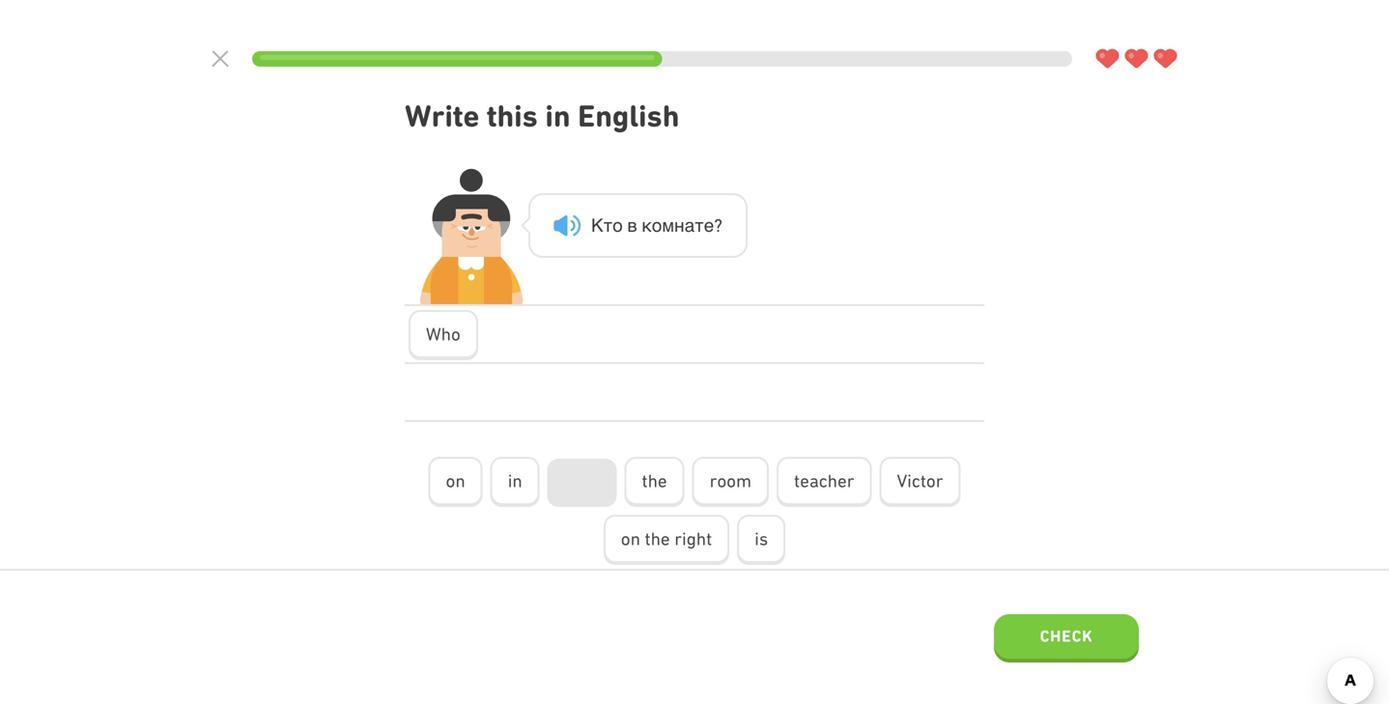 Task type: vqa. For each thing, say whether or not it's contained in the screenshot.
swedish 2.03m learners
no



Task type: locate. For each thing, give the bounding box(es) containing it.
in right on button
[[508, 471, 523, 492]]

the left right on the bottom of the page
[[645, 529, 670, 550]]

english
[[578, 98, 680, 134]]

т left в at top left
[[604, 215, 613, 236]]

on button
[[429, 457, 483, 507]]

1 horizontal spatial т
[[695, 215, 704, 236]]

on left in button
[[446, 471, 466, 492]]

teacher
[[795, 471, 855, 492]]

0 vertical spatial on
[[446, 471, 466, 492]]

2 о from the left
[[652, 215, 662, 236]]

progress bar
[[252, 51, 1073, 67]]

on for on
[[446, 471, 466, 492]]

о left н
[[652, 215, 662, 236]]

0 vertical spatial the
[[642, 471, 668, 492]]

the up on the right
[[642, 471, 668, 492]]

room
[[710, 471, 752, 492]]

this
[[487, 98, 538, 134]]

т left ?
[[695, 215, 704, 236]]

write
[[405, 98, 480, 134]]

is
[[755, 529, 769, 550]]

0 horizontal spatial т
[[604, 215, 613, 236]]

0 vertical spatial in
[[546, 98, 571, 134]]

2 т from the left
[[695, 215, 704, 236]]

1 vertical spatial on
[[621, 529, 641, 550]]

the
[[642, 471, 668, 492], [645, 529, 670, 550]]

1 horizontal spatial on
[[621, 529, 641, 550]]

on
[[446, 471, 466, 492], [621, 529, 641, 550]]

м
[[662, 215, 675, 236]]

in button
[[491, 457, 540, 507]]

к т о
[[592, 215, 623, 236]]

on down the button
[[621, 529, 641, 550]]

1 vertical spatial the
[[645, 529, 670, 550]]

1 horizontal spatial о
[[652, 215, 662, 236]]

in
[[546, 98, 571, 134], [508, 471, 523, 492]]

1 о from the left
[[613, 215, 623, 236]]

victor
[[897, 471, 944, 492]]

о for т
[[613, 215, 623, 236]]

1 vertical spatial in
[[508, 471, 523, 492]]

о
[[613, 215, 623, 236], [652, 215, 662, 236]]

о left в at top left
[[613, 215, 623, 236]]

0 horizontal spatial о
[[613, 215, 623, 236]]

н
[[675, 215, 685, 236]]

who
[[426, 324, 461, 345]]

0 horizontal spatial in
[[508, 471, 523, 492]]

is button
[[738, 515, 786, 565]]

к
[[642, 215, 652, 236]]

in right this
[[546, 98, 571, 134]]

в к о м н а т е ?
[[628, 215, 723, 236]]

к
[[592, 215, 604, 236]]

0 horizontal spatial on
[[446, 471, 466, 492]]

check button
[[995, 615, 1140, 663]]

т
[[604, 215, 613, 236], [695, 215, 704, 236]]



Task type: describe. For each thing, give the bounding box(es) containing it.
о for к
[[652, 215, 662, 236]]

the button
[[625, 457, 685, 507]]

write this in english
[[405, 98, 680, 134]]

а
[[685, 215, 695, 236]]

е
[[704, 215, 715, 236]]

in inside button
[[508, 471, 523, 492]]

the inside the button
[[642, 471, 668, 492]]

on for on the right
[[621, 529, 641, 550]]

the inside on the right button
[[645, 529, 670, 550]]

teacher button
[[777, 457, 872, 507]]

room button
[[693, 457, 769, 507]]

1 т from the left
[[604, 215, 613, 236]]

on the right
[[621, 529, 713, 550]]

в
[[628, 215, 638, 236]]

on the right button
[[604, 515, 730, 565]]

check
[[1041, 627, 1094, 646]]

who button
[[409, 310, 478, 360]]

victor button
[[880, 457, 961, 507]]

1 horizontal spatial in
[[546, 98, 571, 134]]

?
[[715, 215, 723, 236]]

right
[[675, 529, 713, 550]]



